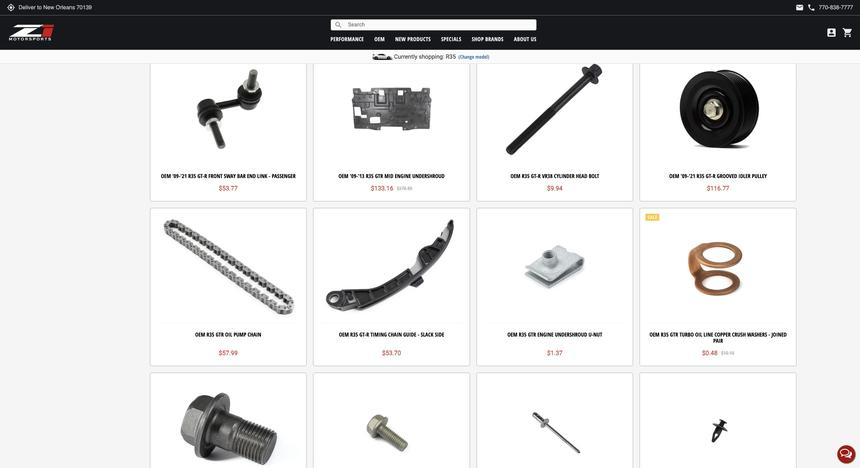 Task type: describe. For each thing, give the bounding box(es) containing it.
oem for oem r35 gtr turbo oil line copper crush washers - joined pair
[[650, 331, 660, 339]]

end for driver
[[742, 14, 750, 21]]

driver
[[766, 14, 782, 21]]

shopping_cart link
[[841, 27, 854, 38]]

oem r35 gt-r crankshaft sprocket
[[515, 14, 596, 21]]

oem nissan 75w-90 semi-synthetic gl-5 diff oil
[[336, 14, 447, 21]]

new
[[395, 35, 406, 43]]

model)
[[476, 54, 490, 60]]

vr38
[[542, 172, 553, 180]]

$53.77
[[219, 185, 238, 192]]

oem '09-'21 r35 gt-r grooved idler pulley
[[670, 172, 767, 180]]

$1.37
[[547, 350, 563, 357]]

$133.16 $270.55
[[371, 185, 413, 192]]

$116.77
[[707, 185, 730, 192]]

link for driver
[[752, 14, 762, 21]]

end for passenger
[[247, 172, 256, 180]]

oem for oem r35 gtr oil pump chain
[[195, 331, 205, 339]]

5
[[426, 14, 428, 21]]

oem for oem r35 gt-r crankshaft sprocket
[[515, 14, 524, 21]]

mail phone
[[796, 3, 816, 12]]

'09- for oem '09-'21 r35 gt-r front sway bar end link - driver
[[667, 14, 675, 21]]

(change model) link
[[459, 54, 490, 60]]

oem for oem '09-'13 r35 gtr mid engine undershroud
[[339, 172, 349, 180]]

mail link
[[796, 3, 804, 12]]

75w-
[[365, 14, 376, 21]]

sway for oem '09-'21 r35 gt-r front sway bar end link - passenger
[[224, 172, 236, 180]]

- left passenger
[[269, 172, 271, 180]]

side
[[435, 331, 444, 339]]

copper
[[715, 331, 731, 339]]

oem for oem '09-'21 r35 gt-r front sway bar end link - passenger
[[161, 172, 171, 180]]

'09- for oem '09-'21 r35 gt-r front sway bar end link - passenger
[[172, 172, 181, 180]]

account_box
[[827, 27, 838, 38]]

oem r35 gt-r front sway bar bushing
[[184, 14, 273, 21]]

$53.70
[[382, 350, 401, 357]]

grooved
[[717, 172, 738, 180]]

$133.16
[[371, 185, 394, 192]]

'21 for oem '09-'21 r35 gt-r grooved idler pulley
[[689, 172, 696, 180]]

- left driver
[[763, 14, 765, 21]]

mail
[[796, 3, 804, 12]]

crush
[[732, 331, 746, 339]]

chain for pump
[[248, 331, 261, 339]]

specials
[[441, 35, 462, 43]]

my_location
[[7, 3, 15, 12]]

pair
[[714, 337, 724, 345]]

timing
[[371, 331, 387, 339]]

specials link
[[441, 35, 462, 43]]

nut
[[594, 331, 603, 339]]

pulley
[[752, 172, 767, 180]]

bolt
[[589, 172, 600, 180]]

$57.99
[[219, 350, 238, 357]]

currently
[[394, 53, 418, 60]]

about us link
[[514, 35, 537, 43]]

oem r35 gtr oil pump chain
[[195, 331, 261, 339]]

search
[[335, 21, 343, 29]]

passenger
[[272, 172, 296, 180]]

brands
[[486, 35, 504, 43]]

gtr for oem r35 gtr turbo oil line copper crush washers - joined pair
[[670, 331, 679, 339]]

oem r35 gtr engine undershroud u-nut
[[508, 331, 603, 339]]

$270.55
[[397, 186, 413, 191]]

z1 motorsports logo image
[[9, 24, 55, 41]]

turbo
[[680, 331, 694, 339]]

shop brands link
[[472, 35, 504, 43]]

performance
[[331, 35, 364, 43]]

'13
[[358, 172, 365, 180]]

bar for oem '09-'21 r35 gt-r front sway bar end link - passenger
[[237, 172, 246, 180]]

1 vertical spatial engine
[[538, 331, 554, 339]]

washers
[[748, 331, 768, 339]]

$0.48 $10.10
[[703, 350, 735, 357]]

new products link
[[395, 35, 431, 43]]

$10.10
[[722, 351, 735, 356]]

0 vertical spatial undershroud
[[413, 172, 445, 180]]

oem for oem r35 gtr engine undershroud u-nut
[[508, 331, 518, 339]]

mid
[[385, 172, 394, 180]]

'21 for oem '09-'21 r35 gt-r front sway bar end link - driver
[[675, 14, 681, 21]]

pump
[[234, 331, 246, 339]]

oem for oem r35 gt-r vr38 cylinder head bolt
[[511, 172, 521, 180]]

bar for oem '09-'21 r35 gt-r front sway bar end link - driver
[[732, 14, 740, 21]]



Task type: vqa. For each thing, say whether or not it's contained in the screenshot.
System
no



Task type: locate. For each thing, give the bounding box(es) containing it.
90
[[376, 14, 381, 21]]

1 chain from the left
[[248, 331, 261, 339]]

0 horizontal spatial oil
[[225, 331, 232, 339]]

0 horizontal spatial engine
[[395, 172, 411, 180]]

guide
[[403, 331, 417, 339]]

u-
[[589, 331, 594, 339]]

gl-
[[419, 14, 426, 21]]

about
[[514, 35, 530, 43]]

'21 for oem '09-'21 r35 gt-r front sway bar end link - passenger
[[181, 172, 187, 180]]

semi-
[[382, 14, 395, 21]]

diff
[[430, 14, 439, 21]]

(change
[[459, 54, 475, 60]]

link left passenger
[[257, 172, 267, 180]]

sprocket
[[575, 14, 596, 21]]

oem '09-'13 r35 gtr mid engine undershroud
[[339, 172, 445, 180]]

oil
[[440, 14, 447, 21], [225, 331, 232, 339], [696, 331, 703, 339]]

gtr inside the oem r35 gtr turbo oil line copper crush washers - joined pair
[[670, 331, 679, 339]]

performance link
[[331, 35, 364, 43]]

1 horizontal spatial chain
[[388, 331, 402, 339]]

oem link
[[375, 35, 385, 43]]

shop brands
[[472, 35, 504, 43]]

1 horizontal spatial engine
[[538, 331, 554, 339]]

cylinder
[[554, 172, 575, 180]]

bushing
[[254, 14, 273, 21]]

front for oem '09-'21 r35 gt-r front sway bar end link - passenger
[[209, 172, 223, 180]]

0 horizontal spatial end
[[247, 172, 256, 180]]

oem for oem r35 gt-r front sway bar bushing
[[184, 14, 194, 21]]

1 horizontal spatial oil
[[440, 14, 447, 21]]

- inside the oem r35 gtr turbo oil line copper crush washers - joined pair
[[769, 331, 771, 339]]

2 chain from the left
[[388, 331, 402, 339]]

front for oem '09-'21 r35 gt-r front sway bar end link - driver
[[703, 14, 717, 21]]

oem r35 gt-r vr38 cylinder head bolt
[[511, 172, 600, 180]]

end left passenger
[[247, 172, 256, 180]]

chain
[[248, 331, 261, 339], [388, 331, 402, 339]]

$9.94
[[547, 185, 563, 192]]

gtr
[[375, 172, 383, 180], [216, 331, 224, 339], [528, 331, 536, 339], [670, 331, 679, 339]]

0 horizontal spatial undershroud
[[413, 172, 445, 180]]

1 vertical spatial end
[[247, 172, 256, 180]]

oil left pump
[[225, 331, 232, 339]]

bar
[[244, 14, 252, 21], [732, 14, 740, 21], [237, 172, 246, 180]]

engine up the '$1.37'
[[538, 331, 554, 339]]

us
[[531, 35, 537, 43]]

oem for oem '09-'21 r35 gt-r front sway bar end link - driver
[[656, 14, 665, 21]]

oil left line
[[696, 331, 703, 339]]

about us
[[514, 35, 537, 43]]

$0.48
[[703, 350, 718, 357]]

currently shopping: r35 (change model)
[[394, 53, 490, 60]]

oem '09-'21 r35 gt-r front sway bar end link - driver
[[656, 14, 782, 21]]

$92.71
[[382, 26, 401, 33]]

end
[[742, 14, 750, 21], [247, 172, 256, 180]]

'21
[[675, 14, 681, 21], [181, 172, 187, 180], [689, 172, 696, 180]]

sway
[[231, 14, 243, 21], [718, 14, 730, 21], [224, 172, 236, 180]]

r35
[[195, 14, 203, 21], [526, 14, 534, 21], [683, 14, 691, 21], [446, 53, 456, 60], [188, 172, 196, 180], [366, 172, 374, 180], [522, 172, 530, 180], [697, 172, 705, 180], [207, 331, 214, 339], [350, 331, 358, 339], [519, 331, 527, 339], [661, 331, 669, 339]]

new products
[[395, 35, 431, 43]]

oem '09-'21 r35 gt-r front sway bar end link - passenger
[[161, 172, 296, 180]]

2 horizontal spatial '21
[[689, 172, 696, 180]]

line
[[704, 331, 714, 339]]

gtr for oem r35 gtr oil pump chain
[[216, 331, 224, 339]]

chain left guide
[[388, 331, 402, 339]]

1 horizontal spatial end
[[742, 14, 750, 21]]

crankshaft
[[546, 14, 574, 21]]

- left joined
[[769, 331, 771, 339]]

oem inside the oem r35 gtr turbo oil line copper crush washers - joined pair
[[650, 331, 660, 339]]

gtr for oem r35 gtr engine undershroud u-nut
[[528, 331, 536, 339]]

2 horizontal spatial oil
[[696, 331, 703, 339]]

- left slack
[[418, 331, 420, 339]]

0 horizontal spatial '21
[[181, 172, 187, 180]]

oil right diff
[[440, 14, 447, 21]]

'09- for oem '09-'21 r35 gt-r grooved idler pulley
[[681, 172, 689, 180]]

1 horizontal spatial '21
[[675, 14, 681, 21]]

0 horizontal spatial link
[[257, 172, 267, 180]]

oem for oem '09-'21 r35 gt-r grooved idler pulley
[[670, 172, 680, 180]]

0 vertical spatial engine
[[395, 172, 411, 180]]

shopping:
[[419, 53, 445, 60]]

oem for oem link
[[375, 35, 385, 43]]

engine up $270.55
[[395, 172, 411, 180]]

joined
[[772, 331, 787, 339]]

0 vertical spatial end
[[742, 14, 750, 21]]

oem for oem r35 gt-r timing chain guide - slack side
[[339, 331, 349, 339]]

chain for timing
[[388, 331, 402, 339]]

nissan
[[348, 14, 364, 21]]

oem
[[184, 14, 194, 21], [336, 14, 346, 21], [515, 14, 524, 21], [656, 14, 665, 21], [375, 35, 385, 43], [161, 172, 171, 180], [339, 172, 349, 180], [511, 172, 521, 180], [670, 172, 680, 180], [195, 331, 205, 339], [339, 331, 349, 339], [508, 331, 518, 339], [650, 331, 660, 339]]

engine
[[395, 172, 411, 180], [538, 331, 554, 339]]

oem r35 gtr turbo oil line copper crush washers - joined pair
[[650, 331, 787, 345]]

1 vertical spatial link
[[257, 172, 267, 180]]

products
[[408, 35, 431, 43]]

shop
[[472, 35, 484, 43]]

chain right pump
[[248, 331, 261, 339]]

head
[[576, 172, 588, 180]]

0 vertical spatial link
[[752, 14, 762, 21]]

1 horizontal spatial undershroud
[[555, 331, 588, 339]]

r35 inside the oem r35 gtr turbo oil line copper crush washers - joined pair
[[661, 331, 669, 339]]

Search search field
[[343, 20, 537, 30]]

0 horizontal spatial chain
[[248, 331, 261, 339]]

synthetic
[[395, 14, 417, 21]]

front
[[215, 14, 229, 21], [703, 14, 717, 21], [209, 172, 223, 180]]

oil inside the oem r35 gtr turbo oil line copper crush washers - joined pair
[[696, 331, 703, 339]]

1 vertical spatial undershroud
[[555, 331, 588, 339]]

shopping_cart
[[843, 27, 854, 38]]

oem r35 gt-r timing chain guide - slack side
[[339, 331, 444, 339]]

'09- for oem '09-'13 r35 gtr mid engine undershroud
[[350, 172, 358, 180]]

phone link
[[808, 3, 854, 12]]

link for passenger
[[257, 172, 267, 180]]

link left driver
[[752, 14, 762, 21]]

gt-
[[204, 14, 211, 21], [535, 14, 542, 21], [692, 14, 699, 21], [198, 172, 204, 180], [531, 172, 538, 180], [706, 172, 713, 180], [360, 331, 367, 339]]

phone
[[808, 3, 816, 12]]

undershroud
[[413, 172, 445, 180], [555, 331, 588, 339]]

'09-
[[667, 14, 675, 21], [172, 172, 181, 180], [350, 172, 358, 180], [681, 172, 689, 180]]

account_box link
[[825, 27, 839, 38]]

-
[[763, 14, 765, 21], [269, 172, 271, 180], [418, 331, 420, 339], [769, 331, 771, 339]]

1 horizontal spatial link
[[752, 14, 762, 21]]

idler
[[739, 172, 751, 180]]

oem for oem nissan 75w-90 semi-synthetic gl-5 diff oil
[[336, 14, 346, 21]]

end left driver
[[742, 14, 750, 21]]

sway for oem '09-'21 r35 gt-r front sway bar end link - driver
[[718, 14, 730, 21]]

slack
[[421, 331, 434, 339]]



